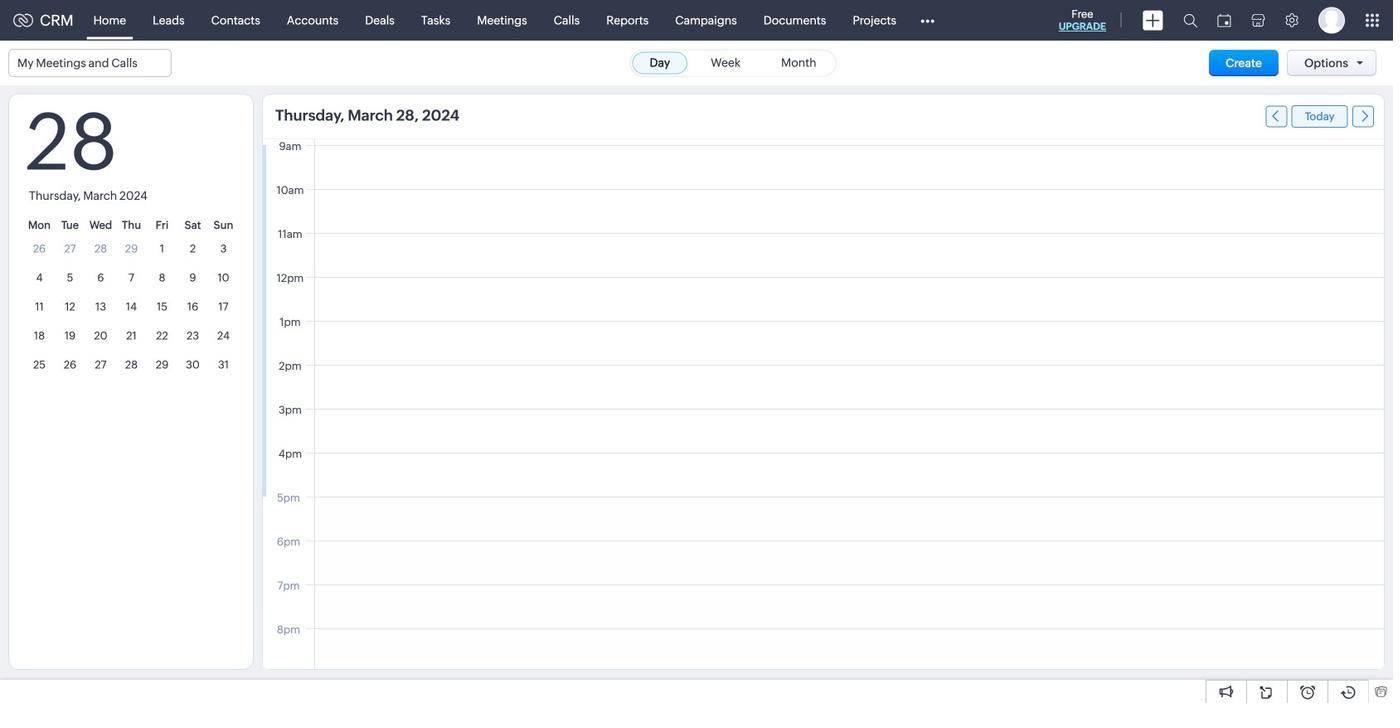 Task type: locate. For each thing, give the bounding box(es) containing it.
calendar image
[[1218, 14, 1232, 27]]

Other Modules field
[[910, 7, 945, 34]]

create menu element
[[1133, 0, 1174, 40]]

search image
[[1184, 13, 1198, 27]]

profile image
[[1319, 7, 1345, 34]]



Task type: describe. For each thing, give the bounding box(es) containing it.
search element
[[1174, 0, 1208, 41]]

logo image
[[13, 14, 33, 27]]

profile element
[[1309, 0, 1355, 40]]

create menu image
[[1143, 10, 1164, 30]]



Task type: vqa. For each thing, say whether or not it's contained in the screenshot.
Fields within the tab
no



